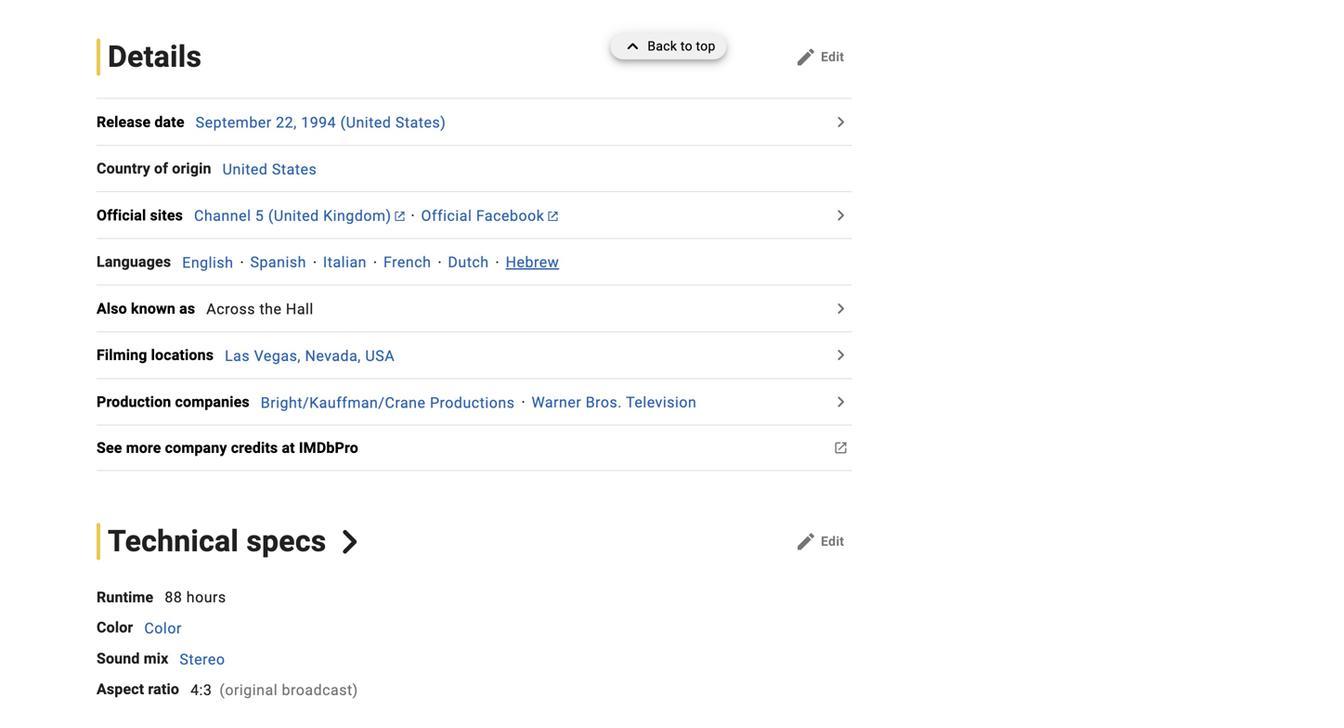 Task type: locate. For each thing, give the bounding box(es) containing it.
1 vertical spatial see more image
[[830, 391, 852, 413]]

(united right 1994
[[341, 114, 391, 131]]

also known as
[[97, 300, 195, 318]]

(united
[[341, 114, 391, 131], [268, 207, 319, 225]]

(united right 5
[[268, 207, 319, 225]]

ratio
[[148, 681, 179, 699]]

3 see more image from the top
[[830, 437, 852, 459]]

warner bros. television
[[532, 394, 697, 412]]

2 edit from the top
[[821, 534, 845, 549]]

at
[[282, 439, 295, 457]]

the
[[260, 301, 282, 318]]

color up sound
[[97, 619, 133, 637]]

see
[[97, 439, 122, 457]]

english
[[182, 254, 234, 271]]

edit right edit image
[[821, 49, 845, 65]]

edit image
[[795, 46, 818, 68]]

official
[[97, 207, 146, 224], [421, 207, 472, 225]]

production
[[97, 393, 171, 411]]

stereo button
[[180, 651, 225, 669]]

0 horizontal spatial (united
[[268, 207, 319, 225]]

0 horizontal spatial official
[[97, 207, 146, 224]]

edit
[[821, 49, 845, 65], [821, 534, 845, 549]]

1 see more image from the top
[[830, 204, 852, 227]]

states
[[272, 160, 317, 178]]

hebrew
[[506, 254, 559, 271]]

technical specs link
[[97, 524, 362, 561]]

1 horizontal spatial (united
[[341, 114, 391, 131]]

edit image
[[795, 531, 818, 553]]

see more image for september 22, 1994 (united states)
[[830, 111, 852, 133]]

see more image for las vegas, nevada, usa
[[830, 344, 852, 367]]

0 vertical spatial see more image
[[830, 111, 852, 133]]

release
[[97, 113, 151, 131]]

across the hall
[[207, 301, 314, 318]]

edit button for united states
[[788, 42, 852, 72]]

1 see more image from the top
[[830, 111, 852, 133]]

see more image
[[830, 204, 852, 227], [830, 391, 852, 413], [830, 437, 852, 459]]

2 see more image from the top
[[830, 391, 852, 413]]

french button
[[384, 254, 431, 271]]

official inside button
[[97, 207, 146, 224]]

88 hours
[[165, 589, 226, 607]]

specs
[[247, 524, 326, 559]]

2 vertical spatial see more image
[[830, 344, 852, 367]]

of
[[154, 160, 168, 177]]

aspect
[[97, 681, 144, 699]]

edit for united states
[[821, 49, 845, 65]]

las vegas, nevada, usa
[[225, 347, 395, 365]]

1 vertical spatial (united
[[268, 207, 319, 225]]

1 vertical spatial edit button
[[788, 527, 852, 557]]

color
[[97, 619, 133, 637], [144, 620, 182, 638]]

united states button
[[223, 160, 317, 178]]

1 vertical spatial see more image
[[830, 298, 852, 320]]

known
[[131, 300, 176, 318]]

imdbpro
[[299, 439, 359, 457]]

color up mix
[[144, 620, 182, 638]]

1 edit from the top
[[821, 49, 845, 65]]

bright/kauffman/crane productions
[[261, 394, 515, 412]]

0 vertical spatial edit button
[[788, 42, 852, 72]]

usa
[[365, 347, 395, 365]]

facebook
[[476, 207, 545, 225]]

1 horizontal spatial color
[[144, 620, 182, 638]]

las vegas, nevada, usa button
[[225, 347, 395, 365]]

september 22, 1994 (united states) button
[[196, 114, 446, 131]]

4:3 (original broadcast)
[[191, 682, 358, 699]]

2 official from the left
[[421, 207, 472, 225]]

launch inline image
[[548, 212, 558, 221]]

also
[[97, 300, 127, 318]]

2 edit button from the top
[[788, 527, 852, 557]]

channel 5 (united kingdom)
[[194, 207, 392, 225]]

1 official from the left
[[97, 207, 146, 224]]

1 edit button from the top
[[788, 42, 852, 72]]

see more image
[[830, 111, 852, 133], [830, 298, 852, 320], [830, 344, 852, 367]]

bright/kauffman/crane
[[261, 394, 426, 412]]

2 see more image from the top
[[830, 298, 852, 320]]

2 vertical spatial see more image
[[830, 437, 852, 459]]

0 vertical spatial edit
[[821, 49, 845, 65]]

5
[[255, 207, 264, 225]]

back to top button
[[611, 33, 727, 59]]

see more company credits at imdbpro button
[[97, 437, 370, 459]]

top
[[696, 39, 716, 54]]

official sites
[[97, 207, 183, 224]]

1 vertical spatial edit
[[821, 534, 845, 549]]

origin
[[172, 160, 211, 177]]

channel 5 (united kingdom) button
[[194, 207, 405, 225]]

3 see more image from the top
[[830, 344, 852, 367]]

official right launch inline image
[[421, 207, 472, 225]]

release date button
[[97, 111, 196, 133]]

official left sites
[[97, 207, 146, 224]]

runtime
[[97, 589, 154, 607]]

0 vertical spatial see more image
[[830, 204, 852, 227]]

edit right edit icon
[[821, 534, 845, 549]]

bright/kauffman/crane productions button
[[261, 394, 515, 412]]

see more image for official facebook
[[830, 204, 852, 227]]

sites
[[150, 207, 183, 224]]

edit button
[[788, 42, 852, 72], [788, 527, 852, 557]]

1 horizontal spatial official
[[421, 207, 472, 225]]

french
[[384, 254, 431, 271]]

production companies button
[[97, 391, 261, 413]]

filming
[[97, 347, 147, 364]]



Task type: vqa. For each thing, say whether or not it's contained in the screenshot.
bottom Watchlist
no



Task type: describe. For each thing, give the bounding box(es) containing it.
production companies
[[97, 393, 250, 411]]

official sites button
[[97, 204, 194, 227]]

italian button
[[323, 254, 367, 271]]

date
[[155, 113, 185, 131]]

expand less image
[[622, 33, 648, 59]]

languages
[[97, 253, 171, 271]]

see more company credits at imdbpro
[[97, 439, 359, 457]]

las
[[225, 347, 250, 365]]

dutch button
[[448, 254, 489, 271]]

launch inline image
[[395, 212, 405, 221]]

broadcast)
[[282, 682, 358, 699]]

productions
[[430, 394, 515, 412]]

dutch
[[448, 254, 489, 271]]

locations
[[151, 347, 214, 364]]

technical
[[108, 524, 239, 559]]

channel
[[194, 207, 251, 225]]

hall
[[286, 301, 314, 318]]

chevron right inline image
[[338, 530, 362, 554]]

credits
[[231, 439, 278, 457]]

stereo
[[180, 651, 225, 669]]

22,
[[276, 114, 297, 131]]

see more image for warner bros. television
[[830, 391, 852, 413]]

spanish button
[[250, 254, 306, 271]]

official for official sites
[[97, 207, 146, 224]]

united
[[223, 160, 268, 178]]

september 22, 1994 (united states)
[[196, 114, 446, 131]]

warner
[[532, 394, 582, 412]]

filming locations button
[[97, 344, 225, 367]]

edit button for color
[[788, 527, 852, 557]]

88
[[165, 589, 182, 607]]

color button
[[144, 620, 182, 638]]

more
[[126, 439, 161, 457]]

details
[[108, 40, 202, 74]]

back
[[648, 39, 677, 54]]

across
[[207, 301, 255, 318]]

aspect ratio
[[97, 681, 179, 699]]

united states
[[223, 160, 317, 178]]

release date
[[97, 113, 185, 131]]

states)
[[396, 114, 446, 131]]

official for official facebook
[[421, 207, 472, 225]]

technical specs
[[108, 524, 326, 559]]

nevada,
[[305, 347, 361, 365]]

1994
[[301, 114, 336, 131]]

as
[[179, 300, 195, 318]]

english button
[[182, 254, 234, 271]]

edit for color
[[821, 534, 845, 549]]

official facebook button
[[421, 207, 558, 225]]

television
[[626, 394, 697, 412]]

official facebook
[[421, 207, 545, 225]]

companies
[[175, 393, 250, 411]]

(original
[[220, 682, 278, 699]]

sound
[[97, 650, 140, 668]]

spanish
[[250, 254, 306, 271]]

hebrew button
[[506, 254, 559, 271]]

to
[[681, 39, 693, 54]]

kingdom)
[[323, 207, 392, 225]]

sound mix
[[97, 650, 169, 668]]

0 horizontal spatial color
[[97, 619, 133, 637]]

vegas,
[[254, 347, 301, 365]]

warner bros. television button
[[532, 394, 697, 412]]

bros.
[[586, 394, 622, 412]]

september
[[196, 114, 272, 131]]

also known as button
[[97, 298, 207, 320]]

filming locations
[[97, 347, 214, 364]]

italian
[[323, 254, 367, 271]]

0 vertical spatial (united
[[341, 114, 391, 131]]

country of origin
[[97, 160, 211, 177]]

country
[[97, 160, 150, 177]]

company
[[165, 439, 227, 457]]

hours
[[187, 589, 226, 607]]

4:3
[[191, 682, 212, 699]]

mix
[[144, 650, 169, 668]]



